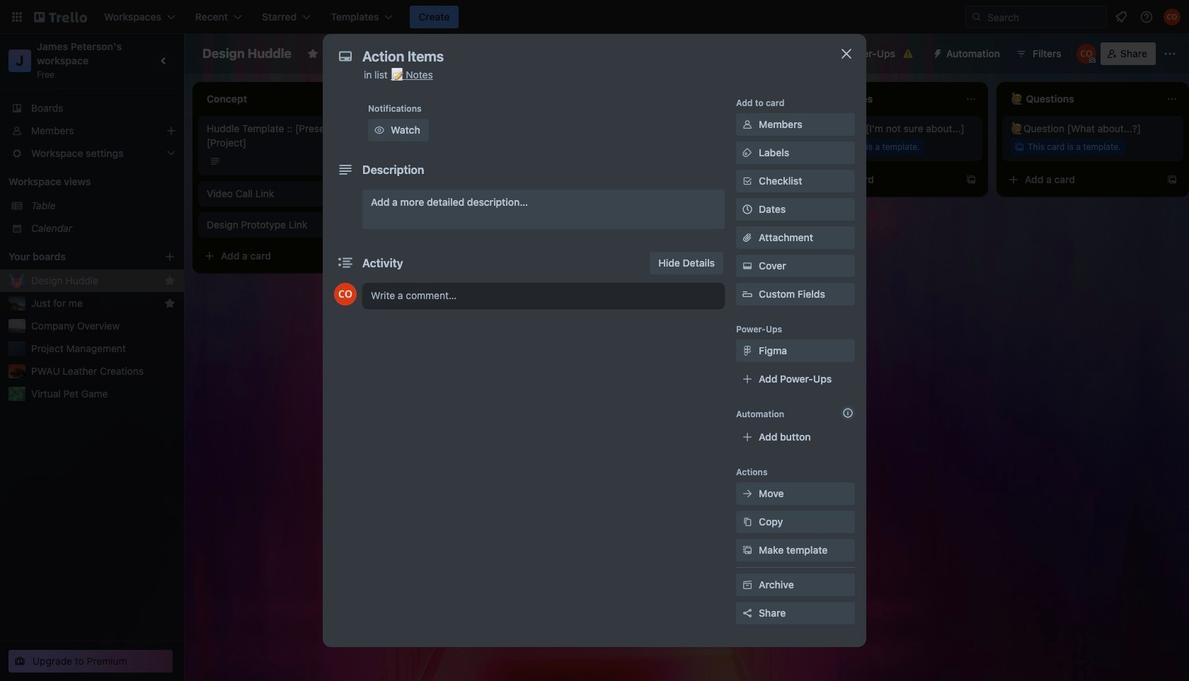 Task type: locate. For each thing, give the bounding box(es) containing it.
0 vertical spatial christina overa (christinaovera) image
[[1164, 8, 1181, 25]]

1 vertical spatial create from template… image
[[362, 251, 374, 262]]

create from template… image
[[1166, 174, 1178, 185], [362, 251, 374, 262]]

christina overa (christinaovera) image
[[1164, 8, 1181, 25], [334, 283, 357, 306]]

2 horizontal spatial create from template… image
[[965, 174, 977, 185]]

sm image
[[740, 146, 754, 160], [740, 344, 754, 358], [740, 487, 754, 501], [740, 544, 754, 558], [740, 578, 754, 592]]

star or unstar board image
[[307, 48, 318, 59]]

starred icon image
[[164, 275, 176, 287], [164, 298, 176, 309]]

1 horizontal spatial create from template… image
[[1166, 174, 1178, 185]]

4 sm image from the top
[[740, 544, 754, 558]]

None text field
[[355, 44, 822, 69]]

add board image
[[164, 251, 176, 263]]

0 horizontal spatial christina overa (christinaovera) image
[[334, 283, 357, 306]]

create from template… image
[[764, 174, 776, 185], [965, 174, 977, 185], [563, 304, 575, 316]]

1 vertical spatial starred icon image
[[164, 298, 176, 309]]

0 vertical spatial create from template… image
[[1166, 174, 1178, 185]]

0 vertical spatial starred icon image
[[164, 275, 176, 287]]

sm image
[[926, 42, 946, 62], [740, 117, 754, 132], [372, 123, 386, 137], [740, 259, 754, 273], [740, 515, 754, 529]]

2 sm image from the top
[[740, 344, 754, 358]]

Search field
[[982, 7, 1106, 27]]

1 sm image from the top
[[740, 146, 754, 160]]

1 horizontal spatial create from template… image
[[764, 174, 776, 185]]



Task type: vqa. For each thing, say whether or not it's contained in the screenshot.
'template board' image on the left of the page
no



Task type: describe. For each thing, give the bounding box(es) containing it.
show menu image
[[1163, 47, 1177, 61]]

search image
[[971, 11, 982, 23]]

christina overa (christinaovera) image
[[1076, 44, 1096, 64]]

open information menu image
[[1140, 10, 1154, 24]]

1 horizontal spatial christina overa (christinaovera) image
[[1164, 8, 1181, 25]]

0 notifications image
[[1113, 8, 1130, 25]]

your boards with 6 items element
[[8, 248, 143, 265]]

1 starred icon image from the top
[[164, 275, 176, 287]]

0 horizontal spatial create from template… image
[[563, 304, 575, 316]]

5 sm image from the top
[[740, 578, 754, 592]]

Board name text field
[[195, 42, 299, 65]]

3 sm image from the top
[[740, 487, 754, 501]]

0 horizontal spatial create from template… image
[[362, 251, 374, 262]]

close dialog image
[[838, 45, 855, 62]]

Write a comment text field
[[362, 283, 725, 309]]

primary element
[[0, 0, 1189, 34]]

1 vertical spatial christina overa (christinaovera) image
[[334, 283, 357, 306]]

2 starred icon image from the top
[[164, 298, 176, 309]]



